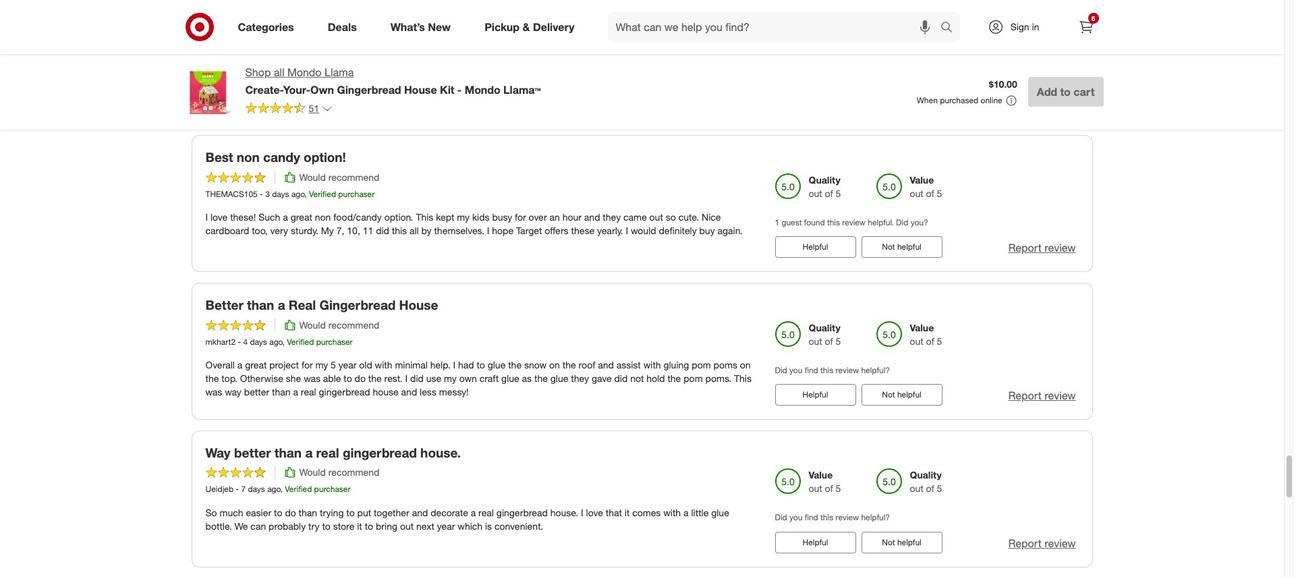 Task type: locate. For each thing, give the bounding box(es) containing it.
helpful button for house
[[775, 384, 856, 406]]

value out of 5 for best non candy option!
[[910, 174, 943, 199]]

1 not from the top
[[883, 94, 896, 104]]

4
[[243, 337, 248, 347]]

1 report review button from the top
[[1009, 92, 1076, 108]]

would recommend down the way better than a real gingerbread house.
[[299, 467, 380, 478]]

purchaser up able
[[316, 337, 353, 347]]

2 find from the top
[[805, 513, 819, 523]]

helpful for gingerbread
[[803, 537, 829, 547]]

3 report review button from the top
[[1009, 388, 1076, 403]]

1 horizontal spatial house.
[[551, 507, 579, 518]]

shop
[[245, 65, 271, 79]]

1 vertical spatial better
[[244, 386, 269, 397]]

poms
[[714, 359, 738, 370]]

0 vertical spatial purchaser
[[338, 189, 375, 199]]

2 would from the top
[[299, 171, 326, 183]]

1 vertical spatial this
[[734, 372, 752, 384]]

2 vertical spatial real
[[479, 507, 494, 518]]

recommend down better than a real gingerbread house
[[329, 319, 380, 331]]

51 link
[[245, 102, 333, 117]]

was
[[304, 372, 321, 384], [206, 386, 222, 397]]

2 vertical spatial verified
[[285, 484, 312, 494]]

1 vertical spatial find
[[805, 513, 819, 523]]

this
[[416, 211, 434, 223], [734, 372, 752, 384]]

2 not from the top
[[883, 242, 896, 252]]

4 not helpful from the top
[[883, 537, 922, 547]]

i down came
[[626, 225, 629, 236]]

0 vertical spatial non
[[237, 149, 260, 165]]

3 would from the top
[[299, 319, 326, 331]]

house. left that
[[551, 507, 579, 518]]

3 not helpful from the top
[[883, 389, 922, 399]]

pom
[[692, 359, 711, 370], [684, 372, 703, 384]]

3 would recommend from the top
[[299, 319, 380, 331]]

on
[[550, 359, 560, 370], [740, 359, 751, 370]]

value out of 5 for the best
[[910, 26, 943, 51]]

and inside 'so much easier to do than trying to put together and decorate a real gingerbread house. i love that it comes with a little glue bottle. we can probably try to store it to bring out next year which is convenient.'
[[412, 507, 428, 518]]

1 vertical spatial gingerbread
[[343, 445, 417, 460]]

with inside 'so much easier to do than trying to put together and decorate a real gingerbread house. i love that it comes with a little glue bottle. we can probably try to store it to bring out next year which is convenient.'
[[664, 507, 681, 518]]

out inside 'so much easier to do than trying to put together and decorate a real gingerbread house. i love that it comes with a little glue bottle. we can probably try to store it to bring out next year which is convenient.'
[[400, 520, 414, 532]]

not for best non candy option!
[[883, 242, 896, 252]]

real up is
[[479, 507, 494, 518]]

3 report from the top
[[1009, 389, 1042, 402]]

hope
[[492, 225, 514, 236]]

1 vertical spatial ago
[[269, 337, 283, 347]]

all
[[274, 65, 285, 79], [410, 225, 419, 236]]

0 vertical spatial did you find this review helpful?
[[775, 365, 890, 375]]

ago up project
[[269, 337, 283, 347]]

1 vertical spatial love
[[586, 507, 603, 518]]

quality out of 5
[[809, 174, 841, 199], [809, 322, 841, 347], [910, 470, 943, 494]]

2 would recommend from the top
[[299, 171, 380, 183]]

1 vertical spatial they
[[571, 372, 589, 384]]

, for a
[[283, 337, 285, 347]]

would recommend for non
[[299, 171, 380, 183]]

1 not helpful from the top
[[883, 94, 922, 104]]

definitely
[[659, 225, 697, 236]]

on right poms
[[740, 359, 751, 370]]

1 vertical spatial all
[[410, 225, 419, 236]]

3 helpful from the top
[[803, 537, 829, 547]]

house
[[404, 83, 437, 96], [399, 297, 438, 312]]

51
[[309, 103, 319, 114]]

days for non
[[272, 189, 289, 199]]

love left that
[[586, 507, 603, 518]]

better right way
[[234, 445, 271, 460]]

report
[[1009, 93, 1042, 107], [1009, 241, 1042, 254], [1009, 389, 1042, 402], [1009, 536, 1042, 550]]

4 report review from the top
[[1009, 536, 1076, 550]]

1 vertical spatial you
[[790, 513, 803, 523]]

house. inside 'so much easier to do than trying to put together and decorate a real gingerbread house. i love that it comes with a little glue bottle. we can probably try to store it to bring out next year which is convenient.'
[[551, 507, 579, 518]]

for inside overall a great project for my 5 year old with minimal help. i had to glue the snow on the roof and assist with gluing pom poms on the top. otherwise she was able to do the rest. i did use my own craft glue as the glue they gave did not hold the pom poms. this was way better than a real gingerbread house and less messy!
[[302, 359, 313, 370]]

0 vertical spatial love
[[211, 211, 228, 223]]

recommend down option!
[[329, 171, 380, 183]]

purchaser for real
[[316, 337, 353, 347]]

4 helpful from the top
[[898, 537, 922, 547]]

a up 'top.'
[[237, 359, 243, 370]]

2 recommend from the top
[[329, 171, 380, 183]]

target
[[516, 225, 542, 236]]

recommend down the way better than a real gingerbread house.
[[329, 467, 380, 478]]

to inside 'button'
[[1061, 85, 1071, 99]]

2 not helpful button from the top
[[862, 236, 943, 258]]

cute.
[[679, 211, 700, 223]]

when
[[917, 95, 938, 105]]

2 on from the left
[[740, 359, 751, 370]]

they up yearly.
[[603, 211, 621, 223]]

minimal
[[395, 359, 428, 370]]

otherwise
[[240, 372, 283, 384]]

do up probably
[[285, 507, 296, 518]]

0 horizontal spatial my
[[316, 359, 328, 370]]

gingerbread up convenient.
[[497, 507, 548, 518]]

1 horizontal spatial do
[[355, 372, 366, 384]]

1 on from the left
[[550, 359, 560, 370]]

pickup & delivery
[[485, 20, 575, 33]]

find for better than a real gingerbread house
[[805, 365, 819, 375]]

over
[[529, 211, 547, 223]]

though
[[547, 63, 576, 75]]

so
[[666, 211, 676, 223]]

1 vertical spatial it
[[357, 520, 362, 532]]

0 vertical spatial days
[[272, 189, 289, 199]]

, for candy
[[305, 189, 307, 199]]

house up minimal
[[399, 297, 438, 312]]

$10.00
[[990, 78, 1018, 90]]

1 vertical spatial quality
[[809, 322, 841, 333]]

1 helpful? from the top
[[862, 365, 890, 375]]

do inside overall a great project for my 5 year old with minimal help. i had to glue the snow on the roof and assist with gluing pom poms on the top. otherwise she was able to do the rest. i did use my own craft glue as the glue they gave did not hold the pom poms. this was way better than a real gingerbread house and less messy!
[[355, 372, 366, 384]]

1 vertical spatial purchaser
[[316, 337, 353, 347]]

would recommend up much
[[299, 24, 380, 35]]

0 vertical spatial you
[[790, 365, 803, 375]]

3 helpful button from the top
[[775, 532, 856, 553]]

would recommend down option!
[[299, 171, 380, 183]]

- left '3'
[[260, 189, 263, 199]]

they inside overall a great project for my 5 year old with minimal help. i had to glue the snow on the roof and assist with gluing pom poms on the top. otherwise she was able to do the rest. i did use my own craft glue as the glue they gave did not hold the pom poms. this was way better than a real gingerbread house and less messy!
[[571, 372, 589, 384]]

with right comes
[[664, 507, 681, 518]]

this for better than a real gingerbread house
[[821, 365, 834, 375]]

add to cart button
[[1029, 77, 1104, 107]]

what's
[[391, 20, 425, 33]]

you
[[426, 63, 442, 75]]

and up these
[[585, 211, 600, 223]]

0 vertical spatial all
[[274, 65, 285, 79]]

this inside i love these! such a great non food/candy option. this kept my kids busy for over an hour and they came out so cute. nice cardboard too, very sturdy. my 7, 10, 11 did this all by themselves. i hope target offers these yearly. i would definitely buy again.
[[392, 225, 407, 236]]

days right '3'
[[272, 189, 289, 199]]

2 so from the top
[[206, 507, 217, 518]]

1 vertical spatial did you find this review helpful?
[[775, 513, 890, 523]]

4 recommend from the top
[[329, 467, 380, 478]]

recommend up much
[[329, 24, 380, 35]]

would recommend for best
[[299, 24, 380, 35]]

they down roof
[[571, 372, 589, 384]]

,
[[305, 189, 307, 199], [283, 337, 285, 347], [281, 484, 283, 494]]

better down otherwise
[[244, 386, 269, 397]]

gingerbread down llama
[[337, 83, 401, 96]]

so left good.
[[206, 63, 217, 75]]

not helpful button for way better than a real gingerbread house.
[[862, 532, 943, 553]]

0 horizontal spatial on
[[550, 359, 560, 370]]

report for best non candy option!
[[1009, 241, 1042, 254]]

2 vertical spatial did
[[775, 513, 788, 523]]

1 find from the top
[[805, 365, 819, 375]]

1 so from the top
[[206, 63, 217, 75]]

gingerbread
[[319, 386, 370, 397], [343, 445, 417, 460], [497, 507, 548, 518]]

2 vertical spatial ,
[[281, 484, 283, 494]]

i right rest.
[[405, 372, 408, 384]]

1 vertical spatial gingerbread
[[320, 297, 396, 312]]

0 vertical spatial my
[[457, 211, 470, 223]]

non up my
[[315, 211, 331, 223]]

to
[[1061, 85, 1071, 99], [477, 359, 485, 370], [344, 372, 352, 384], [274, 507, 283, 518], [347, 507, 355, 518], [322, 520, 331, 532], [365, 520, 373, 532]]

1 horizontal spatial for
[[515, 211, 526, 223]]

report review for better than a real gingerbread house
[[1009, 389, 1076, 402]]

4 report review button from the top
[[1009, 536, 1076, 551]]

my up able
[[316, 359, 328, 370]]

all left by
[[410, 225, 419, 236]]

0 vertical spatial house
[[404, 83, 437, 96]]

with
[[375, 359, 393, 370], [644, 359, 661, 370], [664, 507, 681, 518]]

less
[[420, 386, 437, 397]]

this down poms
[[734, 372, 752, 384]]

so for the best
[[206, 63, 217, 75]]

out inside i love these! such a great non food/candy option. this kept my kids busy for over an hour and they came out so cute. nice cardboard too, very sturdy. my 7, 10, 11 did this all by themselves. i hope target offers these yearly. i would definitely buy again.
[[650, 211, 664, 223]]

not for better than a real gingerbread house
[[883, 389, 896, 399]]

2 horizontal spatial with
[[664, 507, 681, 518]]

food.
[[402, 63, 423, 75]]

verified up project
[[287, 337, 314, 347]]

0 vertical spatial great
[[291, 211, 313, 223]]

categories link
[[226, 12, 311, 42]]

2 helpful from the top
[[898, 242, 922, 252]]

1 horizontal spatial year
[[437, 520, 455, 532]]

sturdy.
[[291, 225, 319, 236]]

a inside i love these! such a great non food/candy option. this kept my kids busy for over an hour and they came out so cute. nice cardboard too, very sturdy. my 7, 10, 11 did this all by themselves. i hope target offers these yearly. i would definitely buy again.
[[283, 211, 288, 223]]

in
[[1033, 21, 1040, 32]]

and up "next"
[[412, 507, 428, 518]]

days right 4
[[250, 337, 267, 347]]

do down old
[[355, 372, 366, 384]]

days for than
[[250, 337, 267, 347]]

i left that
[[581, 507, 584, 518]]

was left way
[[206, 386, 222, 397]]

2 vertical spatial helpful button
[[775, 532, 856, 553]]

the best
[[206, 1, 258, 17]]

1 horizontal spatial did
[[411, 372, 424, 384]]

1 horizontal spatial great
[[291, 211, 313, 223]]

my up messy!
[[444, 372, 457, 384]]

did for way better than a real gingerbread house.
[[775, 513, 788, 523]]

helpful for house
[[803, 389, 829, 399]]

do
[[355, 372, 366, 384], [285, 507, 296, 518]]

1 vertical spatial ,
[[283, 337, 285, 347]]

2 helpful button from the top
[[775, 384, 856, 406]]

option.
[[385, 211, 413, 223]]

and left the "less"
[[401, 386, 417, 397]]

1 vertical spatial quality out of 5
[[809, 322, 841, 347]]

4 would from the top
[[299, 467, 326, 478]]

2 vertical spatial days
[[248, 484, 265, 494]]

llama
[[325, 65, 354, 79]]

would recommend down better than a real gingerbread house
[[299, 319, 380, 331]]

i inside 'so much easier to do than trying to put together and decorate a real gingerbread house. i love that it comes with a little glue bottle. we can probably try to store it to bring out next year which is convenient.'
[[581, 507, 584, 518]]

i love these! such a great non food/candy option. this kept my kids busy for over an hour and they came out so cute. nice cardboard too, very sturdy. my 7, 10, 11 did this all by themselves. i hope target offers these yearly. i would definitely buy again.
[[206, 211, 743, 236]]

2 not helpful from the top
[[883, 242, 922, 252]]

1 vertical spatial helpful
[[803, 389, 829, 399]]

0 vertical spatial so
[[206, 63, 217, 75]]

pickup
[[485, 20, 520, 33]]

0 horizontal spatial this
[[416, 211, 434, 223]]

0 vertical spatial this
[[416, 211, 434, 223]]

3 not from the top
[[883, 389, 896, 399]]

best
[[232, 1, 258, 17]]

1 vertical spatial year
[[437, 520, 455, 532]]

helpful?
[[862, 365, 890, 375], [862, 513, 890, 523]]

put
[[358, 507, 371, 518]]

would down option!
[[299, 171, 326, 183]]

stick
[[283, 63, 303, 75]]

2 vertical spatial my
[[444, 372, 457, 384]]

0 vertical spatial helpful button
[[775, 236, 856, 258]]

1 would from the top
[[299, 24, 326, 35]]

non inside i love these! such a great non food/candy option. this kept my kids busy for over an hour and they came out so cute. nice cardboard too, very sturdy. my 7, 10, 11 did this all by themselves. i hope target offers these yearly. i would definitely buy again.
[[315, 211, 331, 223]]

cart
[[1074, 85, 1095, 99]]

get
[[626, 63, 641, 75]]

was right she
[[304, 372, 321, 384]]

0 vertical spatial do
[[355, 372, 366, 384]]

old
[[359, 359, 372, 370]]

did you find this review helpful?
[[775, 365, 890, 375], [775, 513, 890, 523]]

great
[[291, 211, 313, 223], [245, 359, 267, 370]]

2 vertical spatial quality
[[910, 470, 942, 481]]

2 did you find this review helpful? from the top
[[775, 513, 890, 523]]

house. up decorate
[[421, 445, 461, 460]]

value for best non candy option!
[[910, 174, 934, 185]]

my inside i love these! such a great non food/candy option. this kept my kids busy for over an hour and they came out so cute. nice cardboard too, very sturdy. my 7, 10, 11 did this all by themselves. i hope target offers these yearly. i would definitely buy again.
[[457, 211, 470, 223]]

a up very
[[283, 211, 288, 223]]

5
[[836, 40, 841, 51], [937, 40, 943, 51], [836, 187, 841, 199], [937, 187, 943, 199], [836, 335, 841, 347], [937, 335, 943, 347], [331, 359, 336, 370], [836, 483, 841, 494], [937, 483, 943, 494]]

4 not from the top
[[883, 537, 896, 547]]

0 vertical spatial for
[[515, 211, 526, 223]]

did down minimal
[[411, 372, 424, 384]]

helpful? for better than a real gingerbread house
[[862, 365, 890, 375]]

find for way better than a real gingerbread house.
[[805, 513, 819, 523]]

glue right 'little'
[[712, 507, 730, 518]]

mondo down more
[[465, 83, 501, 96]]

1 horizontal spatial non
[[315, 211, 331, 223]]

would for than
[[299, 319, 326, 331]]

0 vertical spatial better
[[353, 63, 378, 75]]

report for better than a real gingerbread house
[[1009, 389, 1042, 402]]

it right that
[[625, 507, 630, 518]]

0 horizontal spatial did
[[376, 225, 389, 236]]

the right as
[[535, 372, 548, 384]]

did right 11 at the top left of the page
[[376, 225, 389, 236]]

love inside 'so much easier to do than trying to put together and decorate a real gingerbread house. i love that it comes with a little glue bottle. we can probably try to store it to bring out next year which is convenient.'
[[586, 507, 603, 518]]

0 vertical spatial helpful?
[[862, 365, 890, 375]]

so much easier to do than trying to put together and decorate a real gingerbread house. i love that it comes with a little glue bottle. we can probably try to store it to bring out next year which is convenient.
[[206, 507, 730, 532]]

would recommend for better
[[299, 467, 380, 478]]

1 helpful from the top
[[898, 94, 922, 104]]

craft
[[480, 372, 499, 384]]

2 helpful from the top
[[803, 389, 829, 399]]

to right try
[[322, 520, 331, 532]]

4 not helpful button from the top
[[862, 532, 943, 553]]

for up target
[[515, 211, 526, 223]]

do inside 'so much easier to do than trying to put together and decorate a real gingerbread house. i love that it comes with a little glue bottle. we can probably try to store it to bring out next year which is convenient.'
[[285, 507, 296, 518]]

recommend for best non candy option!
[[329, 171, 380, 183]]

out
[[809, 40, 823, 51], [910, 40, 924, 51], [809, 187, 823, 199], [910, 187, 924, 199], [650, 211, 664, 223], [809, 335, 823, 347], [910, 335, 924, 347], [809, 483, 823, 494], [910, 483, 924, 494], [400, 520, 414, 532]]

so
[[206, 63, 217, 75], [206, 507, 217, 518]]

verified up probably
[[285, 484, 312, 494]]

1 vertical spatial days
[[250, 337, 267, 347]]

your-
[[283, 83, 311, 96]]

- left 7
[[236, 484, 239, 494]]

, for than
[[281, 484, 283, 494]]

would left deals
[[299, 24, 326, 35]]

ago for candy
[[292, 189, 305, 199]]

would down better than a real gingerbread house
[[299, 319, 326, 331]]

1 did you find this review helpful? from the top
[[775, 365, 890, 375]]

gingerbread down house
[[343, 445, 417, 460]]

than up try
[[299, 507, 317, 518]]

1 vertical spatial helpful?
[[862, 513, 890, 523]]

0 horizontal spatial great
[[245, 359, 267, 370]]

1 vertical spatial verified
[[287, 337, 314, 347]]

1 horizontal spatial all
[[410, 225, 419, 236]]

3 recommend from the top
[[329, 319, 380, 331]]

love up cardboard
[[211, 211, 228, 223]]

real down she
[[301, 386, 316, 397]]

1 recommend from the top
[[329, 24, 380, 35]]

0 horizontal spatial for
[[302, 359, 313, 370]]

0 vertical spatial gingerbread
[[337, 83, 401, 96]]

by
[[422, 225, 432, 236]]

ago right '3'
[[292, 189, 305, 199]]

better right much
[[353, 63, 378, 75]]

0 vertical spatial verified
[[309, 189, 336, 199]]

so up bottle.
[[206, 507, 217, 518]]

0 vertical spatial it
[[625, 507, 630, 518]]

house down food.
[[404, 83, 437, 96]]

2 you from the top
[[790, 513, 803, 523]]

trying
[[320, 507, 344, 518]]

ago up easier in the bottom left of the page
[[267, 484, 281, 494]]

all right shop at the left top
[[274, 65, 285, 79]]

great up 'sturdy.'
[[291, 211, 313, 223]]

she
[[286, 372, 301, 384]]

not
[[883, 94, 896, 104], [883, 242, 896, 252], [883, 389, 896, 399], [883, 537, 896, 547]]

these!
[[230, 211, 256, 223]]

0 horizontal spatial all
[[274, 65, 285, 79]]

0 vertical spatial ago
[[292, 189, 305, 199]]

3 helpful from the top
[[898, 389, 922, 399]]

great up otherwise
[[245, 359, 267, 370]]

helpful.
[[868, 217, 894, 227]]

value for better than a real gingerbread house
[[910, 322, 934, 333]]

year down decorate
[[437, 520, 455, 532]]

1 would recommend from the top
[[299, 24, 380, 35]]

0 vertical spatial quality out of 5
[[809, 174, 841, 199]]

buy
[[700, 225, 715, 236]]

0 vertical spatial quality
[[809, 174, 841, 185]]

with up hold
[[644, 359, 661, 370]]

0 horizontal spatial they
[[571, 372, 589, 384]]

What can we help you find? suggestions appear below search field
[[608, 12, 944, 42]]

report review for best non candy option!
[[1009, 241, 1076, 254]]

review
[[1045, 93, 1076, 107], [843, 217, 866, 227], [1045, 241, 1076, 254], [836, 365, 859, 375], [1045, 389, 1076, 402], [836, 513, 859, 523], [1045, 536, 1076, 550]]

deals link
[[316, 12, 374, 42]]

3 not helpful button from the top
[[862, 384, 943, 406]]

1 vertical spatial for
[[302, 359, 313, 370]]

helpful for way better than a real gingerbread house.
[[898, 537, 922, 547]]

2 report review from the top
[[1009, 241, 1076, 254]]

0 vertical spatial did
[[897, 217, 909, 227]]

did inside i love these! such a great non food/candy option. this kept my kids busy for over an hour and they came out so cute. nice cardboard too, very sturdy. my 7, 10, 11 did this all by themselves. i hope target offers these yearly. i would definitely buy again.
[[376, 225, 389, 236]]

good.
[[220, 63, 244, 75]]

0 vertical spatial year
[[339, 359, 357, 370]]

, up project
[[283, 337, 285, 347]]

purchaser for a
[[314, 484, 351, 494]]

than inside 'so much easier to do than trying to put together and decorate a real gingerbread house. i love that it comes with a little glue bottle. we can probably try to store it to bring out next year which is convenient.'
[[299, 507, 317, 518]]

much
[[220, 507, 243, 518]]

3 report review from the top
[[1009, 389, 1076, 402]]

0 vertical spatial was
[[304, 372, 321, 384]]

year left old
[[339, 359, 357, 370]]

non right best
[[237, 149, 260, 165]]

0 vertical spatial find
[[805, 365, 819, 375]]

glue up craft
[[488, 359, 506, 370]]

1 horizontal spatial on
[[740, 359, 751, 370]]

2 report review button from the top
[[1009, 240, 1076, 256]]

4 would recommend from the top
[[299, 467, 380, 478]]

0 vertical spatial gingerbread
[[319, 386, 370, 397]]

1 vertical spatial great
[[245, 359, 267, 370]]

-
[[579, 63, 583, 75], [458, 83, 462, 96], [260, 189, 263, 199], [238, 337, 241, 347], [236, 484, 239, 494]]

recommend for better than a real gingerbread house
[[329, 319, 380, 331]]

2 vertical spatial purchaser
[[314, 484, 351, 494]]

verified up my
[[309, 189, 336, 199]]

my up the themselves.
[[457, 211, 470, 223]]

quality for best non candy option!
[[809, 174, 841, 185]]

did for better than a real gingerbread house
[[775, 365, 788, 375]]

report review button for better than a real gingerbread house
[[1009, 388, 1076, 403]]

hold
[[647, 372, 665, 384]]

so inside 'so much easier to do than trying to put together and decorate a real gingerbread house. i love that it comes with a little glue bottle. we can probably try to store it to bring out next year which is convenient.'
[[206, 507, 217, 518]]

did
[[897, 217, 909, 227], [775, 365, 788, 375], [775, 513, 788, 523]]

did you find this review helpful? for better than a real gingerbread house
[[775, 365, 890, 375]]

1 you from the top
[[790, 365, 803, 375]]

0 horizontal spatial was
[[206, 386, 222, 397]]

not helpful for way better than a real gingerbread house.
[[883, 537, 922, 547]]

my
[[457, 211, 470, 223], [316, 359, 328, 370], [444, 372, 457, 384]]

on right snow
[[550, 359, 560, 370]]

1 vertical spatial my
[[316, 359, 328, 370]]

helpful for better than a real gingerbread house
[[898, 389, 922, 399]]

recommend for way better than a real gingerbread house.
[[329, 467, 380, 478]]

2 vertical spatial helpful
[[803, 537, 829, 547]]

0 horizontal spatial do
[[285, 507, 296, 518]]

2 vertical spatial gingerbread
[[497, 507, 548, 518]]

than
[[381, 63, 399, 75], [247, 297, 274, 312], [272, 386, 291, 397], [275, 445, 302, 460], [299, 507, 317, 518]]

an
[[550, 211, 560, 223]]

recommend for the best
[[329, 24, 380, 35]]

ago for a
[[269, 337, 283, 347]]

2 helpful? from the top
[[862, 513, 890, 523]]

bottle.
[[206, 520, 232, 532]]

they inside i love these! such a great non food/candy option. this kept my kids busy for over an hour and they came out so cute. nice cardboard too, very sturdy. my 7, 10, 11 did this all by themselves. i hope target offers these yearly. i would definitely buy again.
[[603, 211, 621, 223]]

0 horizontal spatial year
[[339, 359, 357, 370]]

purchaser up the food/candy
[[338, 189, 375, 199]]

1 vertical spatial house.
[[551, 507, 579, 518]]

2 report from the top
[[1009, 241, 1042, 254]]

6 link
[[1072, 12, 1101, 42]]

the
[[508, 359, 522, 370], [563, 359, 576, 370], [206, 372, 219, 384], [368, 372, 382, 384], [535, 372, 548, 384], [668, 372, 681, 384]]

would recommend
[[299, 24, 380, 35], [299, 171, 380, 183], [299, 319, 380, 331], [299, 467, 380, 478]]

hour
[[563, 211, 582, 223]]

1 vertical spatial non
[[315, 211, 331, 223]]

real inside 'so much easier to do than trying to put together and decorate a real gingerbread house. i love that it comes with a little glue bottle. we can probably try to store it to bring out next year which is convenient.'
[[479, 507, 494, 518]]

1 not helpful button from the top
[[862, 88, 943, 110]]

, up probably
[[281, 484, 283, 494]]

1 vertical spatial mondo
[[465, 83, 501, 96]]

quality out of 5 for best non candy option!
[[809, 174, 841, 199]]

llama™
[[504, 83, 541, 96]]

for right project
[[302, 359, 313, 370]]

4 report from the top
[[1009, 536, 1042, 550]]

mondo up your-
[[288, 65, 322, 79]]



Task type: describe. For each thing, give the bounding box(es) containing it.
search
[[935, 21, 967, 35]]

best
[[206, 149, 233, 165]]

all inside i love these! such a great non food/candy option. this kept my kids busy for over an hour and they came out so cute. nice cardboard too, very sturdy. my 7, 10, 11 did this all by themselves. i hope target offers these yearly. i would definitely buy again.
[[410, 225, 419, 236]]

- left no
[[579, 63, 583, 75]]

try
[[309, 520, 320, 532]]

- inside shop all mondo llama create-your-own gingerbread house kit - mondo llama™
[[458, 83, 462, 96]]

you for better than a real gingerbread house
[[790, 365, 803, 375]]

i left had at bottom left
[[453, 359, 456, 370]]

project
[[270, 359, 299, 370]]

1 vertical spatial house
[[399, 297, 438, 312]]

assist
[[617, 359, 641, 370]]

rest.
[[385, 372, 403, 384]]

add
[[1037, 85, 1058, 99]]

not
[[631, 372, 644, 384]]

helpful for best non candy option!
[[898, 242, 922, 252]]

- for way better than a real gingerbread house.
[[236, 484, 239, 494]]

more
[[468, 63, 490, 75]]

elmer's
[[493, 63, 524, 75]]

1 vertical spatial was
[[206, 386, 222, 397]]

great inside i love these! such a great non food/candy option. this kept my kids busy for over an hour and they came out so cute. nice cardboard too, very sturdy. my 7, 10, 11 did this all by themselves. i hope target offers these yearly. i would definitely buy again.
[[291, 211, 313, 223]]

little
[[692, 507, 709, 518]]

cardboard
[[206, 225, 249, 236]]

report review button for way better than a real gingerbread house.
[[1009, 536, 1076, 551]]

way
[[225, 386, 242, 397]]

themacs105
[[206, 189, 258, 199]]

real
[[289, 297, 316, 312]]

1 horizontal spatial my
[[444, 372, 457, 384]]

0 horizontal spatial with
[[375, 359, 393, 370]]

again.
[[718, 225, 743, 236]]

value for the best
[[910, 26, 934, 38]]

way
[[206, 445, 231, 460]]

helpful button for gingerbread
[[775, 532, 856, 553]]

1 horizontal spatial it
[[625, 507, 630, 518]]

new
[[428, 20, 451, 33]]

out of 5
[[809, 40, 841, 51]]

1 guest found this review helpful. did you?
[[775, 217, 929, 227]]

i left hope
[[487, 225, 490, 236]]

no
[[585, 63, 596, 75]]

a down she
[[293, 386, 298, 397]]

3
[[265, 189, 270, 199]]

this for way better than a real gingerbread house.
[[821, 513, 834, 523]]

when purchased online
[[917, 95, 1003, 105]]

easier
[[246, 507, 272, 518]]

and inside i love these! such a great non food/candy option. this kept my kids busy for over an hour and they came out so cute. nice cardboard too, very sturdy. my 7, 10, 11 did this all by themselves. i hope target offers these yearly. i would definitely buy again.
[[585, 211, 600, 223]]

a up which on the bottom of the page
[[471, 507, 476, 518]]

way better than a real gingerbread house.
[[206, 445, 461, 460]]

days for better
[[248, 484, 265, 494]]

- for best non candy option!
[[260, 189, 263, 199]]

pickup & delivery link
[[473, 12, 592, 42]]

it!!
[[644, 63, 654, 75]]

busy
[[492, 211, 512, 223]]

the down the overall
[[206, 372, 219, 384]]

1 horizontal spatial with
[[644, 359, 661, 370]]

report for way better than a real gingerbread house.
[[1009, 536, 1042, 550]]

glue right as
[[551, 372, 569, 384]]

1 horizontal spatial mondo
[[465, 83, 501, 96]]

a left real
[[278, 297, 285, 312]]

we
[[235, 520, 248, 532]]

11
[[363, 225, 374, 236]]

to left put
[[347, 507, 355, 518]]

this for best non candy option!
[[828, 217, 841, 227]]

would for best
[[299, 24, 326, 35]]

1 helpful button from the top
[[775, 236, 856, 258]]

verified for real
[[287, 337, 314, 347]]

overall a great project for my 5 year old with minimal help. i had to glue the snow on the roof and assist with gluing pom poms on the top. otherwise she was able to do the rest. i did use my own craft glue as the glue they gave did not hold the pom poms. this was way better than a real gingerbread house and less messy!
[[206, 359, 752, 397]]

2 vertical spatial quality out of 5
[[910, 470, 943, 494]]

purchased
[[940, 95, 979, 105]]

10,
[[347, 225, 360, 236]]

what's new
[[391, 20, 451, 33]]

to right had at bottom left
[[477, 359, 485, 370]]

mkhart2
[[206, 337, 236, 347]]

much
[[327, 63, 350, 75]]

candy
[[263, 149, 300, 165]]

not helpful for better than a real gingerbread house
[[883, 389, 922, 399]]

this inside overall a great project for my 5 year old with minimal help. i had to glue the snow on the roof and assist with gluing pom poms on the top. otherwise she was able to do the rest. i did use my own craft glue as the glue they gave did not hold the pom poms. this was way better than a real gingerbread house and less messy!
[[734, 372, 752, 384]]

gingerbread inside 'so much easier to do than trying to put together and decorate a real gingerbread house. i love that it comes with a little glue bottle. we can probably try to store it to bring out next year which is convenient.'
[[497, 507, 548, 518]]

ago for than
[[267, 484, 281, 494]]

2 horizontal spatial did
[[615, 372, 628, 384]]

kept
[[436, 211, 455, 223]]

not helpful for best non candy option!
[[883, 242, 922, 252]]

helpful? for way better than a real gingerbread house.
[[862, 513, 890, 523]]

probably
[[269, 520, 306, 532]]

together
[[374, 507, 410, 518]]

1 horizontal spatial was
[[304, 372, 321, 384]]

value out of 5 for better than a real gingerbread house
[[910, 322, 943, 347]]

search button
[[935, 12, 967, 45]]

guest
[[782, 217, 802, 227]]

than up ueidjeb - 7 days ago , verified purchaser
[[275, 445, 302, 460]]

kids
[[473, 211, 490, 223]]

not for way better than a real gingerbread house.
[[883, 537, 896, 547]]

a left 'little'
[[684, 507, 689, 518]]

glue left as
[[502, 372, 520, 384]]

use
[[426, 372, 442, 384]]

convenient.
[[495, 520, 543, 532]]

0 horizontal spatial non
[[237, 149, 260, 165]]

you for way better than a real gingerbread house.
[[790, 513, 803, 523]]

snow
[[525, 359, 547, 370]]

so for way better than a real gingerbread house.
[[206, 507, 217, 518]]

1 report review from the top
[[1009, 93, 1076, 107]]

0 horizontal spatial it
[[357, 520, 362, 532]]

than left food.
[[381, 63, 399, 75]]

1 vertical spatial pom
[[684, 372, 703, 384]]

the down old
[[368, 372, 382, 384]]

to down put
[[365, 520, 373, 532]]

year inside overall a great project for my 5 year old with minimal help. i had to glue the snow on the roof and assist with gluing pom poms on the top. otherwise she was able to do the rest. i did use my own craft glue as the glue they gave did not hold the pom poms. this was way better than a real gingerbread house and less messy!
[[339, 359, 357, 370]]

kit
[[440, 83, 455, 96]]

- for better than a real gingerbread house
[[238, 337, 241, 347]]

1 vertical spatial real
[[316, 445, 339, 460]]

the left roof
[[563, 359, 576, 370]]

i up cardboard
[[206, 211, 208, 223]]

the left snow
[[508, 359, 522, 370]]

not helpful button for best non candy option!
[[862, 236, 943, 258]]

able
[[323, 372, 341, 384]]

this inside i love these! such a great non food/candy option. this kept my kids busy for over an hour and they came out so cute. nice cardboard too, very sturdy. my 7, 10, 11 did this all by themselves. i hope target offers these yearly. i would definitely buy again.
[[416, 211, 434, 223]]

than inside overall a great project for my 5 year old with minimal help. i had to glue the snow on the roof and assist with gluing pom poms on the top. otherwise she was able to do the rest. i did use my own craft glue as the glue they gave did not hold the pom poms. this was way better than a real gingerbread house and less messy!
[[272, 386, 291, 397]]

came
[[624, 211, 647, 223]]

2 vertical spatial better
[[234, 445, 271, 460]]

for inside i love these! such a great non food/candy option. this kept my kids busy for over an hour and they came out so cute. nice cardboard too, very sturdy. my 7, 10, 11 did this all by themselves. i hope target offers these yearly. i would definitely buy again.
[[515, 211, 526, 223]]

what's new link
[[379, 12, 468, 42]]

all inside shop all mondo llama create-your-own gingerbread house kit - mondo llama™
[[274, 65, 285, 79]]

to right able
[[344, 372, 352, 384]]

stickers
[[246, 63, 280, 75]]

5 inside overall a great project for my 5 year old with minimal help. i had to glue the snow on the roof and assist with gluing pom poms on the top. otherwise she was able to do the rest. i did use my own craft glue as the glue they gave did not hold the pom poms. this was way better than a real gingerbread house and less messy!
[[331, 359, 336, 370]]

that
[[606, 507, 622, 518]]

better than a real gingerbread house
[[206, 297, 438, 312]]

purchaser for option!
[[338, 189, 375, 199]]

real inside overall a great project for my 5 year old with minimal help. i had to glue the snow on the roof and assist with gluing pom poms on the top. otherwise she was able to do the rest. i did use my own craft glue as the glue they gave did not hold the pom poms. this was way better than a real gingerbread house and less messy!
[[301, 386, 316, 397]]

love inside i love these! such a great non food/candy option. this kept my kids busy for over an hour and they came out so cute. nice cardboard too, very sturdy. my 7, 10, 11 did this all by themselves. i hope target offers these yearly. i would definitely buy again.
[[211, 211, 228, 223]]

ueidjeb - 7 days ago , verified purchaser
[[206, 484, 351, 494]]

than right better
[[247, 297, 274, 312]]

offers
[[545, 225, 569, 236]]

own
[[311, 83, 334, 96]]

0 vertical spatial house.
[[421, 445, 461, 460]]

verified for option!
[[309, 189, 336, 199]]

shop all mondo llama create-your-own gingerbread house kit - mondo llama™
[[245, 65, 541, 96]]

messy!
[[439, 386, 469, 397]]

the down gluing
[[668, 372, 681, 384]]

and up gave
[[598, 359, 614, 370]]

a up ueidjeb - 7 days ago , verified purchaser
[[305, 445, 313, 460]]

to up probably
[[274, 507, 283, 518]]

which
[[458, 520, 483, 532]]

food/candy
[[334, 211, 382, 223]]

need
[[444, 63, 466, 75]]

verified for a
[[285, 484, 312, 494]]

well!
[[305, 63, 324, 75]]

glue up llama™
[[526, 63, 544, 75]]

glue inside 'so much easier to do than trying to put together and decorate a real gingerbread house. i love that it comes with a little glue bottle. we can probably try to store it to bring out next year which is convenient.'
[[712, 507, 730, 518]]

0 horizontal spatial mondo
[[288, 65, 322, 79]]

gluing
[[664, 359, 689, 370]]

house inside shop all mondo llama create-your-own gingerbread house kit - mondo llama™
[[404, 83, 437, 96]]

nice
[[702, 211, 721, 223]]

quality for better than a real gingerbread house
[[809, 322, 841, 333]]

sign in link
[[977, 12, 1061, 42]]

6
[[1092, 14, 1096, 22]]

themselves.
[[434, 225, 485, 236]]

had
[[458, 359, 474, 370]]

0 vertical spatial pom
[[692, 359, 711, 370]]

gingerbread inside overall a great project for my 5 year old with minimal help. i had to glue the snow on the roof and assist with gluing pom poms on the top. otherwise she was able to do the rest. i did use my own craft glue as the glue they gave did not hold the pom poms. this was way better than a real gingerbread house and less messy!
[[319, 386, 370, 397]]

year inside 'so much easier to do than trying to put together and decorate a real gingerbread house. i love that it comes with a little glue bottle. we can probably try to store it to bring out next year which is convenient.'
[[437, 520, 455, 532]]

not helpful button for better than a real gingerbread house
[[862, 384, 943, 406]]

would for non
[[299, 171, 326, 183]]

report review for way better than a real gingerbread house.
[[1009, 536, 1076, 550]]

would for better
[[299, 467, 326, 478]]

tinietin
[[206, 41, 230, 51]]

help.
[[431, 359, 451, 370]]

1 helpful from the top
[[803, 242, 829, 252]]

themacs105 - 3 days ago , verified purchaser
[[206, 189, 375, 199]]

add to cart
[[1037, 85, 1095, 99]]

1
[[775, 217, 780, 227]]

would recommend for than
[[299, 319, 380, 331]]

1 report from the top
[[1009, 93, 1042, 107]]

quality out of 5 for better than a real gingerbread house
[[809, 322, 841, 347]]

&
[[523, 20, 530, 33]]

7,
[[337, 225, 345, 236]]

better inside overall a great project for my 5 year old with minimal help. i had to glue the snow on the roof and assist with gluing pom poms on the top. otherwise she was able to do the rest. i did use my own craft glue as the glue they gave did not hold the pom poms. this was way better than a real gingerbread house and less messy!
[[244, 386, 269, 397]]

report review button for best non candy option!
[[1009, 240, 1076, 256]]

yearly.
[[597, 225, 624, 236]]

great inside overall a great project for my 5 year old with minimal help. i had to glue the snow on the roof and assist with gluing pom poms on the top. otherwise she was able to do the rest. i did use my own craft glue as the glue they gave did not hold the pom poms. this was way better than a real gingerbread house and less messy!
[[245, 359, 267, 370]]

image of create-your-own gingerbread house kit - mondo llama™ image
[[181, 65, 235, 119]]

so good. stickers stick well! much better than food. you need more elmer's glue though - no biggy. get it!!
[[206, 63, 654, 75]]

did you find this review helpful? for way better than a real gingerbread house.
[[775, 513, 890, 523]]

option!
[[304, 149, 346, 165]]

gingerbread inside shop all mondo llama create-your-own gingerbread house kit - mondo llama™
[[337, 83, 401, 96]]

store
[[333, 520, 355, 532]]



Task type: vqa. For each thing, say whether or not it's contained in the screenshot.
hair inside the the 20 select hair tools*
no



